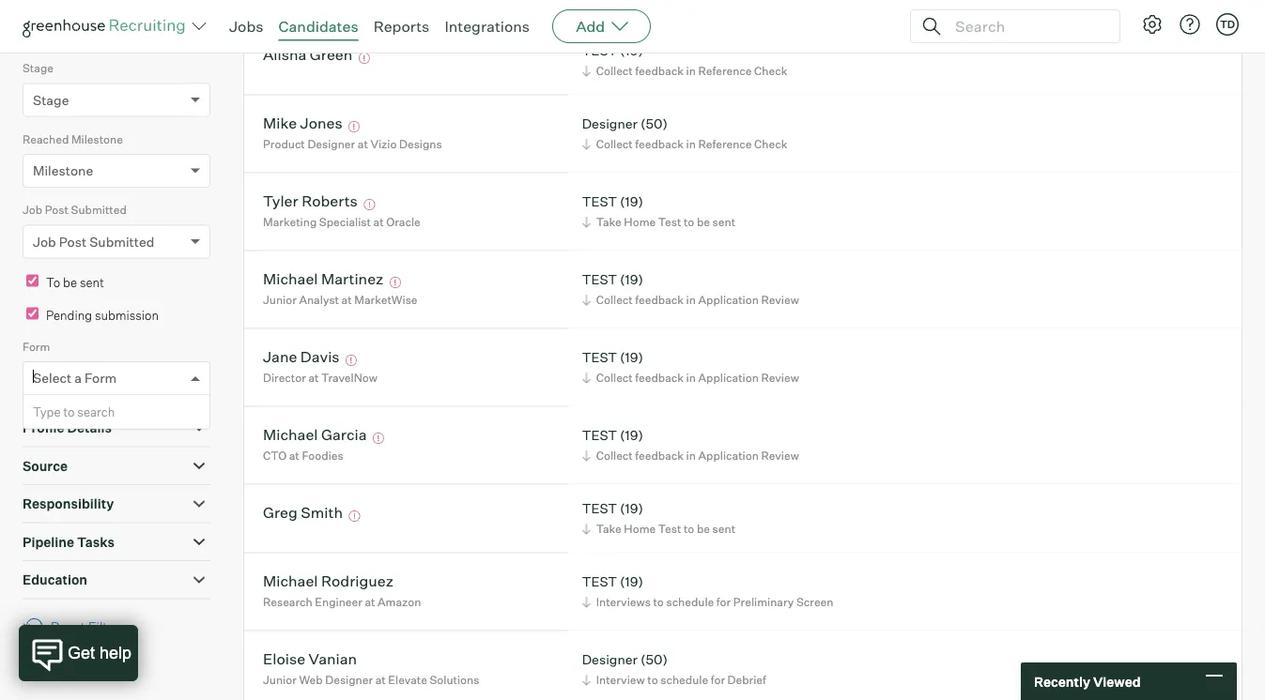 Task type: vqa. For each thing, say whether or not it's contained in the screenshot.


Task type: locate. For each thing, give the bounding box(es) containing it.
test (19) take home test to be sent for first take home test to be sent link from the top of the page
[[582, 193, 736, 229]]

test for cto at foodies
[[582, 427, 617, 444]]

submission
[[95, 308, 159, 323]]

1 collect feedback in application review link from the top
[[579, 291, 804, 309]]

stage
[[23, 61, 54, 75], [33, 92, 69, 108]]

application for michael garcia
[[699, 449, 759, 463]]

2 take home test to be sent link from the top
[[579, 521, 740, 539]]

2 application from the top
[[699, 371, 759, 385]]

michael inside 'michael garcia' link
[[263, 426, 318, 445]]

1 (50) from the top
[[641, 115, 668, 132]]

test for 1st take home test to be sent link from the bottom
[[658, 523, 681, 537]]

1 vertical spatial collect feedback in reference check link
[[579, 135, 792, 153]]

0 vertical spatial junior
[[263, 293, 297, 307]]

2 vertical spatial job
[[33, 234, 56, 250]]

2 in from the top
[[686, 137, 696, 151]]

2 michael from the top
[[263, 426, 318, 445]]

1 vertical spatial review
[[761, 371, 799, 385]]

jane davis has been in application review for more than 5 days image
[[343, 355, 360, 367]]

4 collect from the top
[[596, 371, 633, 385]]

be right to
[[63, 275, 77, 290]]

3 (19) from the top
[[620, 271, 643, 288]]

form element
[[23, 338, 210, 430]]

reached milestone element
[[23, 130, 210, 201]]

recently viewed
[[1034, 674, 1141, 690]]

reference for (19)
[[699, 64, 752, 78]]

take
[[596, 215, 622, 229], [596, 523, 622, 537]]

designer
[[582, 115, 638, 132], [308, 137, 355, 151], [582, 652, 638, 668], [325, 674, 373, 688]]

test for first take home test to be sent link from the top of the page
[[658, 215, 681, 229]]

1 vertical spatial application
[[699, 371, 759, 385]]

1 test (19) take home test to be sent from the top
[[582, 193, 736, 229]]

mike jones
[[263, 114, 343, 133]]

responsibility
[[23, 496, 114, 513]]

0 vertical spatial form
[[23, 340, 50, 354]]

designer inside designer (50) collect feedback in reference check
[[582, 115, 638, 132]]

filter by job button
[[23, 16, 210, 50]]

3 collect from the top
[[596, 293, 633, 307]]

0 vertical spatial test
[[658, 215, 681, 229]]

form right a
[[85, 370, 117, 387]]

job post submitted down reached milestone element
[[23, 203, 127, 217]]

submitted up to be sent
[[89, 234, 154, 250]]

collect feedback in reference check link up designer (50) collect feedback in reference check
[[579, 62, 792, 80]]

(50) down test (19) collect feedback in reference check
[[641, 115, 668, 132]]

for left the preliminary
[[717, 596, 731, 610]]

1 vertical spatial (50)
[[641, 652, 668, 668]]

0 vertical spatial collect feedback in reference check link
[[579, 62, 792, 80]]

3 collect feedback in application review link from the top
[[579, 447, 804, 465]]

test (19) take home test to be sent down designer (50) collect feedback in reference check
[[582, 193, 736, 229]]

for inside 'designer (50) interview to schedule for debrief'
[[711, 674, 725, 688]]

reference up designer (50) collect feedback in reference check
[[699, 64, 752, 78]]

in inside designer (50) collect feedback in reference check
[[686, 137, 696, 151]]

take home test to be sent link down designer (50) collect feedback in reference check
[[579, 213, 740, 231]]

1 vertical spatial job
[[23, 203, 42, 217]]

1 vertical spatial form
[[85, 370, 117, 387]]

junior left analyst
[[263, 293, 297, 307]]

1 application from the top
[[699, 293, 759, 307]]

tyler roberts link
[[263, 192, 358, 213]]

1 home from the top
[[624, 215, 656, 229]]

to inside form element
[[63, 405, 75, 420]]

job
[[132, 25, 155, 41], [23, 203, 42, 217], [33, 234, 56, 250]]

1 vertical spatial collect feedback in application review link
[[579, 369, 804, 387]]

reference inside test (19) collect feedback in reference check
[[699, 64, 752, 78]]

davis
[[301, 348, 340, 367]]

schedule right interviews
[[667, 596, 714, 610]]

milestone down reached milestone
[[33, 163, 93, 179]]

collect for michael martinez
[[596, 293, 633, 307]]

6 test from the top
[[582, 500, 617, 517]]

1 junior from the top
[[263, 293, 297, 307]]

junior down eloise
[[263, 674, 297, 688]]

6 (19) from the top
[[620, 500, 643, 517]]

be up the test (19) interviews to schedule for preliminary screen
[[697, 523, 710, 537]]

feedback
[[635, 64, 684, 78], [635, 137, 684, 151], [635, 293, 684, 307], [635, 371, 684, 385], [635, 449, 684, 463]]

interviews
[[596, 596, 651, 610]]

test for junior analyst at marketwise
[[582, 271, 617, 288]]

oracle
[[386, 215, 421, 229]]

application
[[699, 293, 759, 307], [699, 371, 759, 385], [699, 449, 759, 463]]

1 vertical spatial test (19) collect feedback in application review
[[582, 349, 799, 385]]

at right "cto"
[[289, 449, 300, 463]]

1 vertical spatial junior
[[263, 674, 297, 688]]

0 vertical spatial take home test to be sent link
[[579, 213, 740, 231]]

tyler roberts
[[263, 192, 358, 211]]

2 junior from the top
[[263, 674, 297, 688]]

2 vertical spatial review
[[761, 449, 799, 463]]

form down the pending submission option
[[23, 340, 50, 354]]

7 (19) from the top
[[620, 574, 643, 590]]

review
[[761, 293, 799, 307], [761, 371, 799, 385], [761, 449, 799, 463]]

(50) inside 'designer (50) interview to schedule for debrief'
[[641, 652, 668, 668]]

0 vertical spatial application
[[699, 293, 759, 307]]

test inside the test (19) interviews to schedule for preliminary screen
[[582, 574, 617, 590]]

test for director at travelnow
[[582, 349, 617, 366]]

4 test from the top
[[582, 349, 617, 366]]

michael inside michael rodriguez research engineer at amazon
[[263, 572, 318, 591]]

2 feedback from the top
[[635, 137, 684, 151]]

5 test from the top
[[582, 427, 617, 444]]

filter
[[78, 25, 110, 41]]

2 vertical spatial collect feedback in application review link
[[579, 447, 804, 465]]

3 test (19) collect feedback in application review from the top
[[582, 427, 799, 463]]

mike jones has been in reference check for more than 10 days image
[[346, 121, 363, 133]]

1 vertical spatial for
[[711, 674, 725, 688]]

for for (19)
[[717, 596, 731, 610]]

review for michael martinez
[[761, 293, 799, 307]]

feedback inside designer (50) collect feedback in reference check
[[635, 137, 684, 151]]

td button
[[1213, 9, 1243, 39]]

debrief
[[728, 674, 766, 688]]

test for marketing specialist at oracle
[[582, 193, 617, 210]]

be
[[697, 215, 710, 229], [63, 275, 77, 290], [697, 523, 710, 537]]

home for first take home test to be sent link from the top of the page
[[624, 215, 656, 229]]

michael garcia
[[263, 426, 367, 445]]

(19) inside test (19) collect feedback in reference check
[[620, 42, 643, 58]]

at down rodriguez
[[365, 596, 375, 610]]

2 collect from the top
[[596, 137, 633, 151]]

0 vertical spatial test (19) collect feedback in application review
[[582, 271, 799, 307]]

5 (19) from the top
[[620, 427, 643, 444]]

0 vertical spatial submitted
[[71, 203, 127, 217]]

(19) for cto at foodies
[[620, 427, 643, 444]]

1 vertical spatial test
[[658, 523, 681, 537]]

michael up cto at foodies
[[263, 426, 318, 445]]

collect inside test (19) collect feedback in reference check
[[596, 64, 633, 78]]

2 (50) from the top
[[641, 652, 668, 668]]

1 reference from the top
[[699, 64, 752, 78]]

rodriguez
[[321, 572, 394, 591]]

cto
[[263, 449, 287, 463]]

submitted down reached milestone element
[[71, 203, 127, 217]]

sent for 1st take home test to be sent link from the bottom
[[713, 523, 736, 537]]

home
[[624, 215, 656, 229], [624, 523, 656, 537]]

viewed
[[1094, 674, 1141, 690]]

test
[[658, 215, 681, 229], [658, 523, 681, 537]]

1 vertical spatial take home test to be sent link
[[579, 521, 740, 539]]

marketing specialist at oracle
[[263, 215, 421, 229]]

michael for michael garcia
[[263, 426, 318, 445]]

milestone
[[71, 132, 123, 146], [33, 163, 93, 179]]

recently
[[1034, 674, 1091, 690]]

1 michael from the top
[[263, 270, 318, 289]]

Pending submission checkbox
[[26, 308, 39, 320]]

1 vertical spatial sent
[[80, 275, 104, 290]]

1 feedback from the top
[[635, 64, 684, 78]]

filter by job
[[78, 25, 155, 41]]

2 vertical spatial test (19) collect feedback in application review
[[582, 427, 799, 463]]

select
[[33, 370, 72, 387]]

2 check from the top
[[755, 137, 788, 151]]

feedback for martinez
[[635, 293, 684, 307]]

3 in from the top
[[686, 293, 696, 307]]

2 (19) from the top
[[620, 193, 643, 210]]

post up to be sent
[[59, 234, 87, 250]]

(50) for designer (50) collect feedback in reference check
[[641, 115, 668, 132]]

michael up research
[[263, 572, 318, 591]]

(19) inside the test (19) interviews to schedule for preliminary screen
[[620, 574, 643, 590]]

screen
[[797, 596, 834, 610]]

jane davis
[[263, 348, 340, 367]]

collect for mike jones
[[596, 137, 633, 151]]

reference
[[699, 64, 752, 78], [699, 137, 752, 151]]

test down designer (50) collect feedback in reference check
[[658, 215, 681, 229]]

for
[[717, 596, 731, 610], [711, 674, 725, 688]]

2 review from the top
[[761, 371, 799, 385]]

to right interview
[[648, 674, 658, 688]]

7 test from the top
[[582, 574, 617, 590]]

1 vertical spatial reference
[[699, 137, 752, 151]]

reset filters button
[[23, 609, 136, 645]]

(19) for director at travelnow
[[620, 349, 643, 366]]

schedule left debrief
[[661, 674, 708, 688]]

test (19) collect feedback in application review for michael garcia
[[582, 427, 799, 463]]

reference down test (19) collect feedback in reference check
[[699, 137, 752, 151]]

eloise vanian junior web designer at elevate solutions
[[263, 650, 480, 688]]

at down martinez
[[342, 293, 352, 307]]

check inside designer (50) collect feedback in reference check
[[755, 137, 788, 151]]

to up the test (19) interviews to schedule for preliminary screen
[[684, 523, 695, 537]]

to right interviews
[[653, 596, 664, 610]]

collect for jane davis
[[596, 371, 633, 385]]

2 reference from the top
[[699, 137, 752, 151]]

3 michael from the top
[[263, 572, 318, 591]]

collect feedback in reference check link down test (19) collect feedback in reference check
[[579, 135, 792, 153]]

2 collect feedback in reference check link from the top
[[579, 135, 792, 153]]

travelnow
[[321, 371, 378, 385]]

1 vertical spatial milestone
[[33, 163, 93, 179]]

3 feedback from the top
[[635, 293, 684, 307]]

2 vertical spatial sent
[[713, 523, 736, 537]]

0 vertical spatial (50)
[[641, 115, 668, 132]]

job post submitted up to be sent
[[33, 234, 154, 250]]

designer inside eloise vanian junior web designer at elevate solutions
[[325, 674, 373, 688]]

3 application from the top
[[699, 449, 759, 463]]

0 vertical spatial for
[[717, 596, 731, 610]]

check inside test (19) collect feedback in reference check
[[755, 64, 788, 78]]

for inside the test (19) interviews to schedule for preliminary screen
[[717, 596, 731, 610]]

michael garcia link
[[263, 426, 367, 447]]

1 vertical spatial schedule
[[661, 674, 708, 688]]

collect
[[596, 64, 633, 78], [596, 137, 633, 151], [596, 293, 633, 307], [596, 371, 633, 385], [596, 449, 633, 463]]

0 vertical spatial michael
[[263, 270, 318, 289]]

(50) inside designer (50) collect feedback in reference check
[[641, 115, 668, 132]]

schedule inside 'designer (50) interview to schedule for debrief'
[[661, 674, 708, 688]]

0 vertical spatial review
[[761, 293, 799, 307]]

1 vertical spatial michael
[[263, 426, 318, 445]]

2 collect feedback in application review link from the top
[[579, 369, 804, 387]]

reference for (50)
[[699, 137, 752, 151]]

0 vertical spatial check
[[755, 64, 788, 78]]

director at travelnow
[[263, 371, 378, 385]]

to
[[684, 215, 695, 229], [63, 405, 75, 420], [684, 523, 695, 537], [653, 596, 664, 610], [648, 674, 658, 688]]

2 test (19) collect feedback in application review from the top
[[582, 349, 799, 385]]

1 vertical spatial home
[[624, 523, 656, 537]]

1 test from the top
[[658, 215, 681, 229]]

4 in from the top
[[686, 371, 696, 385]]

1 check from the top
[[755, 64, 788, 78]]

(19)
[[620, 42, 643, 58], [620, 193, 643, 210], [620, 271, 643, 288], [620, 349, 643, 366], [620, 427, 643, 444], [620, 500, 643, 517], [620, 574, 643, 590]]

0 vertical spatial take
[[596, 215, 622, 229]]

2 test from the top
[[658, 523, 681, 537]]

junior
[[263, 293, 297, 307], [263, 674, 297, 688]]

designs
[[399, 137, 442, 151]]

0 vertical spatial schedule
[[667, 596, 714, 610]]

1 take home test to be sent link from the top
[[579, 213, 740, 231]]

to up profile details
[[63, 405, 75, 420]]

td button
[[1217, 13, 1239, 36]]

4 (19) from the top
[[620, 349, 643, 366]]

Search text field
[[951, 13, 1103, 40]]

schedule inside the test (19) interviews to schedule for preliminary screen
[[667, 596, 714, 610]]

test up the test (19) interviews to schedule for preliminary screen
[[658, 523, 681, 537]]

1 horizontal spatial form
[[85, 370, 117, 387]]

0 vertical spatial reference
[[699, 64, 752, 78]]

engineer
[[315, 596, 363, 610]]

1 (19) from the top
[[620, 42, 643, 58]]

a
[[74, 370, 82, 387]]

michael rodriguez link
[[263, 572, 394, 594]]

0 vertical spatial collect feedback in application review link
[[579, 291, 804, 309]]

post down reached
[[45, 203, 69, 217]]

for left debrief
[[711, 674, 725, 688]]

2 vertical spatial michael
[[263, 572, 318, 591]]

2 vertical spatial application
[[699, 449, 759, 463]]

designer inside 'designer (50) interview to schedule for debrief'
[[582, 652, 638, 668]]

0 horizontal spatial form
[[23, 340, 50, 354]]

job post submitted
[[23, 203, 127, 217], [33, 234, 154, 250]]

1 collect from the top
[[596, 64, 633, 78]]

test (19) take home test to be sent
[[582, 193, 736, 229], [582, 500, 736, 537]]

2 home from the top
[[624, 523, 656, 537]]

0 vertical spatial job
[[132, 25, 155, 41]]

form
[[23, 340, 50, 354], [85, 370, 117, 387]]

1 test (19) collect feedback in application review from the top
[[582, 271, 799, 307]]

2 test from the top
[[582, 193, 617, 210]]

(19) for research engineer at amazon
[[620, 574, 643, 590]]

5 feedback from the top
[[635, 449, 684, 463]]

submitted
[[71, 203, 127, 217], [89, 234, 154, 250]]

jane
[[263, 348, 297, 367]]

collect feedback in application review link for michael martinez
[[579, 291, 804, 309]]

test (19) take home test to be sent up the test (19) interviews to schedule for preliminary screen
[[582, 500, 736, 537]]

sent
[[713, 215, 736, 229], [80, 275, 104, 290], [713, 523, 736, 537]]

1 collect feedback in reference check link from the top
[[579, 62, 792, 80]]

1 review from the top
[[761, 293, 799, 307]]

1 test from the top
[[582, 42, 617, 58]]

None field
[[33, 363, 38, 395]]

greg smith has been in take home test for more than 7 days image
[[346, 511, 363, 523]]

foodies
[[302, 449, 344, 463]]

be down designer (50) collect feedback in reference check
[[697, 215, 710, 229]]

profile details
[[23, 420, 112, 437]]

specialist
[[319, 215, 371, 229]]

td
[[1220, 18, 1236, 31]]

at down "davis"
[[309, 371, 319, 385]]

4 feedback from the top
[[635, 371, 684, 385]]

0 vertical spatial be
[[697, 215, 710, 229]]

1 vertical spatial test (19) take home test to be sent
[[582, 500, 736, 537]]

3 review from the top
[[761, 449, 799, 463]]

(50)
[[641, 115, 668, 132], [641, 652, 668, 668]]

reference inside designer (50) collect feedback in reference check
[[699, 137, 752, 151]]

michael up analyst
[[263, 270, 318, 289]]

preliminary
[[734, 596, 794, 610]]

vizio
[[371, 137, 397, 151]]

michael garcia has been in application review for more than 5 days image
[[370, 433, 387, 445]]

1 vertical spatial take
[[596, 523, 622, 537]]

source
[[23, 458, 68, 475]]

take home test to be sent link
[[579, 213, 740, 231], [579, 521, 740, 539]]

1 in from the top
[[686, 64, 696, 78]]

at left elevate on the left of page
[[375, 674, 386, 688]]

milestone down stage element
[[71, 132, 123, 146]]

take home test to be sent link up the test (19) interviews to schedule for preliminary screen
[[579, 521, 740, 539]]

0 vertical spatial test (19) take home test to be sent
[[582, 193, 736, 229]]

schedule
[[667, 596, 714, 610], [661, 674, 708, 688]]

michael martinez
[[263, 270, 384, 289]]

0 vertical spatial stage
[[23, 61, 54, 75]]

5 collect from the top
[[596, 449, 633, 463]]

2 take from the top
[[596, 523, 622, 537]]

at
[[358, 137, 368, 151], [373, 215, 384, 229], [342, 293, 352, 307], [309, 371, 319, 385], [289, 449, 300, 463], [365, 596, 375, 610], [375, 674, 386, 688]]

interviews to schedule for preliminary screen link
[[579, 594, 838, 612]]

0 vertical spatial sent
[[713, 215, 736, 229]]

product designer at vizio designs
[[263, 137, 442, 151]]

michael inside "michael martinez" link
[[263, 270, 318, 289]]

0 vertical spatial home
[[624, 215, 656, 229]]

collect inside designer (50) collect feedback in reference check
[[596, 137, 633, 151]]

at down tyler roberts has been in take home test for more than 7 days image
[[373, 215, 384, 229]]

(50) up interview to schedule for debrief link
[[641, 652, 668, 668]]

3 test from the top
[[582, 271, 617, 288]]

1 vertical spatial check
[[755, 137, 788, 151]]

jobs link
[[229, 17, 264, 36]]

5 in from the top
[[686, 449, 696, 463]]

2 test (19) take home test to be sent from the top
[[582, 500, 736, 537]]



Task type: describe. For each thing, give the bounding box(es) containing it.
in for michael martinez
[[686, 293, 696, 307]]

schedule for (50)
[[661, 674, 708, 688]]

michael rodriguez research engineer at amazon
[[263, 572, 421, 610]]

details
[[67, 420, 112, 437]]

add
[[576, 17, 605, 36]]

web
[[299, 674, 323, 688]]

2 vertical spatial be
[[697, 523, 710, 537]]

reports
[[374, 17, 430, 36]]

collect feedback in application review link for jane davis
[[579, 369, 804, 387]]

1 take from the top
[[596, 215, 622, 229]]

feedback inside test (19) collect feedback in reference check
[[635, 64, 684, 78]]

interview
[[596, 674, 645, 688]]

tyler roberts has been in take home test for more than 7 days image
[[361, 199, 378, 211]]

greg smith
[[263, 504, 343, 523]]

pipeline
[[23, 534, 74, 551]]

integrations
[[445, 17, 530, 36]]

in for michael garcia
[[686, 449, 696, 463]]

tyler
[[263, 192, 298, 211]]

reports link
[[374, 17, 430, 36]]

candidates
[[279, 17, 359, 36]]

0 vertical spatial job post submitted
[[23, 203, 127, 217]]

reset filters
[[51, 619, 126, 635]]

greg
[[263, 504, 298, 523]]

product
[[263, 137, 305, 151]]

by
[[113, 25, 129, 41]]

To be sent checkbox
[[26, 275, 39, 287]]

vanian
[[309, 650, 357, 669]]

filters
[[88, 619, 126, 635]]

martinez
[[321, 270, 384, 289]]

test inside test (19) collect feedback in reference check
[[582, 42, 617, 58]]

collect feedback in application review link for michael garcia
[[579, 447, 804, 465]]

director
[[263, 371, 306, 385]]

type
[[33, 405, 61, 420]]

greenhouse recruiting image
[[23, 15, 192, 38]]

job inside button
[[132, 25, 155, 41]]

mike jones link
[[263, 114, 343, 135]]

cto at foodies
[[263, 449, 344, 463]]

to
[[46, 275, 60, 290]]

reached milestone
[[23, 132, 123, 146]]

test for research engineer at amazon
[[582, 574, 617, 590]]

junior analyst at marketwise
[[263, 293, 418, 307]]

to inside 'designer (50) interview to schedule for debrief'
[[648, 674, 658, 688]]

check for (19)
[[755, 64, 788, 78]]

type to search
[[33, 405, 115, 420]]

education
[[23, 572, 87, 589]]

jobs
[[229, 17, 264, 36]]

michael for michael martinez
[[263, 270, 318, 289]]

at down mike jones has been in reference check for more than 10 days image
[[358, 137, 368, 151]]

analyst
[[299, 293, 339, 307]]

michael martinez has been in application review for more than 5 days image
[[387, 277, 404, 289]]

pending
[[46, 308, 92, 323]]

to be sent
[[46, 275, 104, 290]]

(50) for designer (50) interview to schedule for debrief
[[641, 652, 668, 668]]

alisha green has been in reference check for more than 10 days image
[[356, 53, 373, 64]]

1 vertical spatial stage
[[33, 92, 69, 108]]

search
[[77, 405, 115, 420]]

0 vertical spatial milestone
[[71, 132, 123, 146]]

green
[[310, 45, 353, 64]]

michael martinez link
[[263, 270, 384, 291]]

smith
[[301, 504, 343, 523]]

1 vertical spatial job post submitted
[[33, 234, 154, 250]]

application for michael martinez
[[699, 293, 759, 307]]

at inside eloise vanian junior web designer at elevate solutions
[[375, 674, 386, 688]]

designer (50) interview to schedule for debrief
[[582, 652, 766, 688]]

collect feedback in reference check link for test (19)
[[579, 62, 792, 80]]

interview to schedule for debrief link
[[579, 672, 771, 690]]

alisha green link
[[263, 45, 353, 67]]

profile
[[23, 420, 64, 437]]

at inside michael rodriguez research engineer at amazon
[[365, 596, 375, 610]]

amazon
[[378, 596, 421, 610]]

review for michael garcia
[[761, 449, 799, 463]]

sent for first take home test to be sent link from the top of the page
[[713, 215, 736, 229]]

add button
[[553, 9, 651, 43]]

marketing
[[263, 215, 317, 229]]

1 vertical spatial post
[[59, 234, 87, 250]]

pipeline tasks
[[23, 534, 115, 551]]

greg smith link
[[263, 504, 343, 525]]

alisha
[[263, 45, 307, 64]]

pending submission
[[46, 308, 159, 323]]

for for (50)
[[711, 674, 725, 688]]

tasks
[[77, 534, 115, 551]]

collect feedback in reference check link for designer (50)
[[579, 135, 792, 153]]

garcia
[[321, 426, 367, 445]]

elevate
[[388, 674, 427, 688]]

marketwise
[[354, 293, 418, 307]]

schedule for (19)
[[667, 596, 714, 610]]

reached
[[23, 132, 69, 146]]

1 vertical spatial be
[[63, 275, 77, 290]]

(19) for junior analyst at marketwise
[[620, 271, 643, 288]]

alisha green
[[263, 45, 353, 64]]

junior inside eloise vanian junior web designer at elevate solutions
[[263, 674, 297, 688]]

configure image
[[1142, 13, 1164, 36]]

review for jane davis
[[761, 371, 799, 385]]

check for (50)
[[755, 137, 788, 151]]

reset
[[51, 619, 85, 635]]

1 vertical spatial submitted
[[89, 234, 154, 250]]

eloise vanian link
[[263, 650, 357, 672]]

collect for michael garcia
[[596, 449, 633, 463]]

none field inside form element
[[33, 363, 38, 395]]

mike
[[263, 114, 297, 133]]

feedback for garcia
[[635, 449, 684, 463]]

to inside the test (19) interviews to schedule for preliminary screen
[[653, 596, 664, 610]]

in for mike jones
[[686, 137, 696, 151]]

application for jane davis
[[699, 371, 759, 385]]

research
[[263, 596, 313, 610]]

(19) for marketing specialist at oracle
[[620, 193, 643, 210]]

in for jane davis
[[686, 371, 696, 385]]

test (19) take home test to be sent for 1st take home test to be sent link from the bottom
[[582, 500, 736, 537]]

eloise
[[263, 650, 305, 669]]

jane davis link
[[263, 348, 340, 369]]

feedback for davis
[[635, 371, 684, 385]]

select a form
[[33, 370, 117, 387]]

roberts
[[302, 192, 358, 211]]

stage element
[[23, 59, 210, 130]]

to down designer (50) collect feedback in reference check
[[684, 215, 695, 229]]

test (19) collect feedback in application review for jane davis
[[582, 349, 799, 385]]

in inside test (19) collect feedback in reference check
[[686, 64, 696, 78]]

solutions
[[430, 674, 480, 688]]

test (19) interviews to schedule for preliminary screen
[[582, 574, 834, 610]]

test (19) collect feedback in application review for michael martinez
[[582, 271, 799, 307]]

designer (50) collect feedback in reference check
[[582, 115, 788, 151]]

job post submitted element
[[23, 201, 210, 272]]

test (19) collect feedback in reference check
[[582, 42, 788, 78]]

feedback for jones
[[635, 137, 684, 151]]

0 vertical spatial post
[[45, 203, 69, 217]]

home for 1st take home test to be sent link from the bottom
[[624, 523, 656, 537]]



